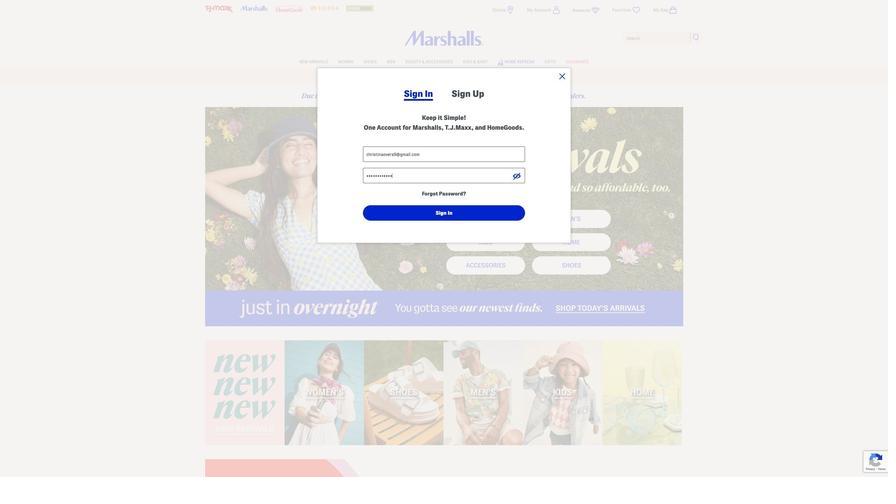 Task type: vqa. For each thing, say whether or not it's contained in the screenshot.
$249.99 COMPARE AT              $450
no



Task type: locate. For each thing, give the bounding box(es) containing it.
email address email field
[[363, 147, 526, 162]]

None submit
[[693, 34, 700, 41], [363, 206, 526, 221], [693, 34, 700, 41], [363, 206, 526, 221]]

dialog
[[317, 68, 889, 474]]

Password password field
[[363, 168, 526, 184]]

marquee
[[0, 70, 889, 83]]

main content
[[205, 85, 684, 478]]

Search text field
[[622, 31, 704, 45]]

banner
[[0, 0, 889, 83]]

menu bar
[[205, 55, 684, 68]]



Task type: describe. For each thing, give the bounding box(es) containing it.
just in overnight. you've gotta see our newest finds. image
[[205, 291, 684, 327]]

close dialog element
[[560, 74, 566, 80]]

homegoods.com image
[[276, 5, 304, 12]]

tjmaxx.com image
[[205, 6, 233, 12]]

site search search field
[[622, 31, 704, 45]]

homesense.com image
[[347, 5, 375, 11]]

the big clearance event! winter savings:  ... than regular department & specialty store prices* image
[[205, 460, 684, 478]]

marshalls.com image
[[241, 6, 269, 11]]

new arrivals. our latest drop is better than ever ã¢ââ and so affordable, too. image
[[205, 107, 684, 291]]

sierra.com image
[[311, 6, 339, 11]]



